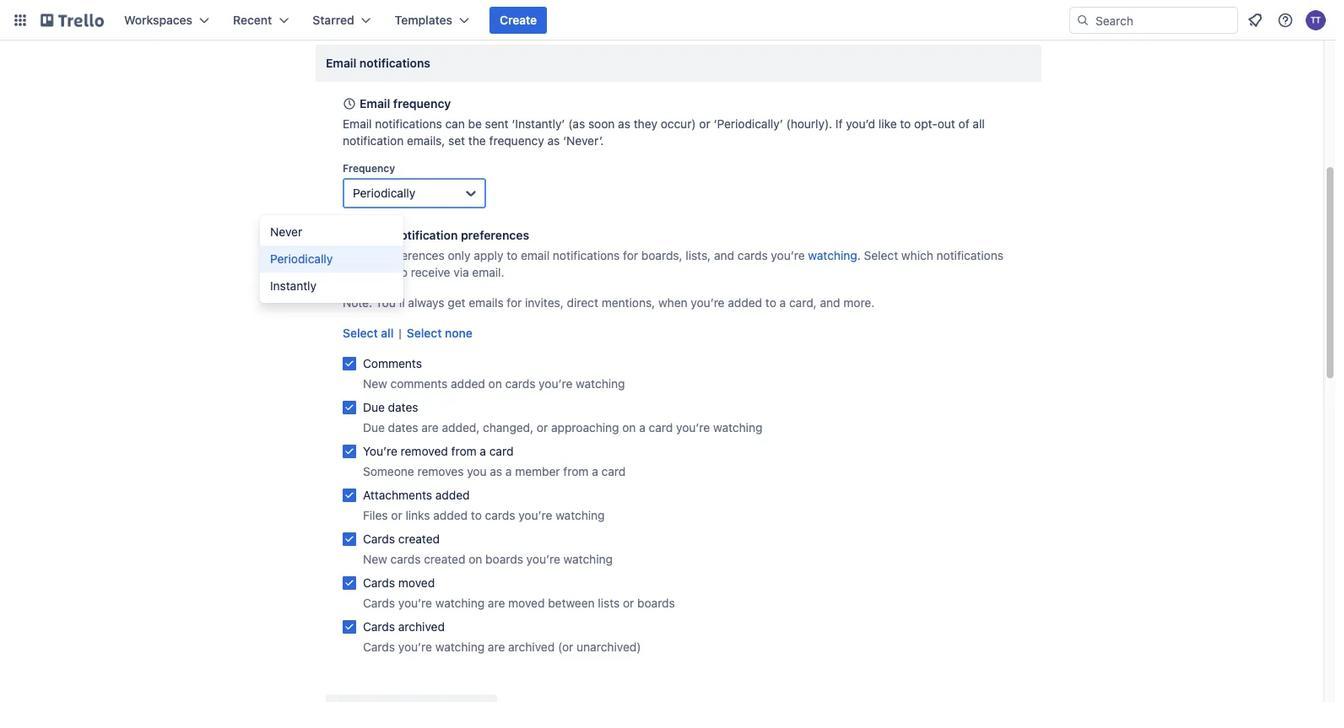 Task type: describe. For each thing, give the bounding box(es) containing it.
0 vertical spatial are
[[422, 421, 439, 435]]

select all | select none
[[343, 326, 473, 340]]

0 horizontal spatial preferences
[[380, 249, 445, 263]]

files
[[363, 509, 388, 523]]

0 horizontal spatial from
[[451, 445, 477, 459]]

(or
[[558, 641, 574, 654]]

apply
[[474, 249, 504, 263]]

to down the you
[[471, 509, 482, 523]]

0 vertical spatial archived
[[398, 620, 445, 634]]

occur)
[[661, 117, 696, 131]]

between
[[548, 597, 595, 611]]

0 vertical spatial periodically
[[353, 186, 416, 200]]

if
[[836, 117, 843, 131]]

they
[[634, 117, 658, 131]]

which
[[902, 249, 934, 263]]

receive
[[411, 266, 451, 280]]

added right links
[[433, 509, 468, 523]]

email.
[[472, 266, 505, 280]]

workspaces
[[124, 13, 193, 27]]

attachments
[[363, 489, 432, 502]]

0 horizontal spatial as
[[490, 465, 503, 479]]

changed,
[[483, 421, 534, 435]]

cards for cards you're watching are moved between lists or boards
[[363, 597, 395, 611]]

cards down cards created
[[391, 553, 421, 567]]

note: you'll always get emails for invites, direct mentions, when you're added to a card, and more.
[[343, 296, 875, 310]]

you'll
[[376, 296, 405, 310]]

cards up changed,
[[505, 377, 536, 391]]

recent
[[233, 13, 272, 27]]

workspaces button
[[114, 7, 220, 34]]

be
[[468, 117, 482, 131]]

create button
[[490, 7, 547, 34]]

1 vertical spatial created
[[424, 553, 466, 567]]

added left card,
[[728, 296, 763, 310]]

email
[[521, 249, 550, 263]]

a right approaching
[[639, 421, 646, 435]]

new comments added on cards you're watching
[[363, 377, 625, 391]]

you're removed from a card
[[363, 445, 514, 459]]

instantly
[[270, 279, 317, 293]]

a up the you
[[480, 445, 486, 459]]

or right lists
[[623, 597, 634, 611]]

cards for cards archived
[[363, 620, 395, 634]]

1 vertical spatial moved
[[508, 597, 545, 611]]

email notifications
[[326, 56, 431, 70]]

email for email notifications
[[326, 56, 357, 70]]

more.
[[844, 296, 875, 310]]

'never'.
[[563, 134, 604, 148]]

1 vertical spatial and
[[820, 296, 841, 310]]

due for due dates are added, changed, or approaching on a card you're watching
[[363, 421, 385, 435]]

'periodically'
[[714, 117, 783, 131]]

frequency inside email notifications can be sent 'instantly' (as soon as they occur) or 'periodically' (hourly). if you'd like to opt-out of all notification emails, set the frequency as 'never'.
[[489, 134, 544, 148]]

starred button
[[303, 7, 381, 34]]

notifications up 'direct'
[[553, 249, 620, 263]]

only
[[448, 249, 471, 263]]

lists,
[[686, 249, 711, 263]]

removes
[[418, 465, 464, 479]]

.
[[858, 249, 861, 263]]

someone
[[363, 465, 414, 479]]

opt-
[[915, 117, 938, 131]]

select all button
[[343, 325, 394, 342]]

approaching
[[551, 421, 619, 435]]

emails,
[[407, 134, 445, 148]]

invites,
[[525, 296, 564, 310]]

1 vertical spatial periodically
[[270, 252, 333, 266]]

1 vertical spatial card
[[490, 445, 514, 459]]

notifications inside . select which notifications you'd like to receive via email.
[[937, 249, 1004, 263]]

note:
[[343, 296, 372, 310]]

card,
[[790, 296, 817, 310]]

cards for cards created
[[363, 532, 395, 546]]

or right changed,
[[537, 421, 548, 435]]

email for email notifications can be sent 'instantly' (as soon as they occur) or 'periodically' (hourly). if you'd like to opt-out of all notification emails, set the frequency as 'never'.
[[343, 117, 372, 131]]

added up added,
[[451, 377, 485, 391]]

can
[[445, 117, 465, 131]]

lists
[[598, 597, 620, 611]]

cards for cards you're watching are archived (or unarchived)
[[363, 641, 395, 654]]

1 horizontal spatial select
[[407, 326, 442, 340]]

templates button
[[385, 7, 480, 34]]

mentions,
[[602, 296, 655, 310]]

none
[[445, 326, 473, 340]]

0 vertical spatial moved
[[398, 576, 435, 590]]

notifications inside email notifications can be sent 'instantly' (as soon as they occur) or 'periodically' (hourly). if you'd like to opt-out of all notification emails, set the frequency as 'never'.
[[375, 117, 442, 131]]

direct
[[567, 296, 599, 310]]

1 vertical spatial notification
[[393, 228, 458, 242]]

recent button
[[223, 7, 299, 34]]

emails
[[469, 296, 504, 310]]

select none button
[[407, 325, 473, 342]]

never
[[270, 225, 302, 239]]

get
[[448, 296, 466, 310]]

comments
[[391, 377, 448, 391]]

0 horizontal spatial frequency
[[393, 97, 451, 111]]

boards,
[[642, 249, 683, 263]]

sent
[[485, 117, 509, 131]]

0 horizontal spatial select
[[343, 326, 378, 340]]

1 vertical spatial on
[[623, 421, 636, 435]]

new cards created on boards you're watching
[[363, 553, 613, 567]]

you'd inside . select which notifications you'd like to receive via email.
[[343, 266, 372, 280]]

when
[[659, 296, 688, 310]]

frequency
[[343, 162, 395, 174]]

0 horizontal spatial and
[[714, 249, 735, 263]]

via
[[454, 266, 469, 280]]

of
[[959, 117, 970, 131]]

0 notifications image
[[1246, 10, 1266, 30]]

1 vertical spatial archived
[[508, 641, 555, 654]]

email for email notification preferences
[[360, 228, 390, 242]]

(hourly).
[[787, 117, 833, 131]]

a left member
[[506, 465, 512, 479]]

unarchived)
[[577, 641, 641, 654]]

. select which notifications you'd like to receive via email.
[[343, 249, 1004, 280]]

watching link
[[808, 249, 858, 263]]

or inside email notifications can be sent 'instantly' (as soon as they occur) or 'periodically' (hourly). if you'd like to opt-out of all notification emails, set the frequency as 'never'.
[[700, 117, 711, 131]]



Task type: vqa. For each thing, say whether or not it's contained in the screenshot.
'1'
no



Task type: locate. For each thing, give the bounding box(es) containing it.
card right approaching
[[649, 421, 673, 435]]

1 vertical spatial new
[[363, 553, 387, 567]]

new
[[363, 377, 387, 391], [363, 553, 387, 567]]

links
[[406, 509, 430, 523]]

1 vertical spatial you'd
[[343, 266, 372, 280]]

preferences up apply
[[461, 228, 529, 242]]

notification inside email notifications can be sent 'instantly' (as soon as they occur) or 'periodically' (hourly). if you'd like to opt-out of all notification emails, set the frequency as 'never'.
[[343, 134, 404, 148]]

for
[[623, 249, 638, 263], [507, 296, 522, 310]]

created down links
[[398, 532, 440, 546]]

select
[[864, 249, 899, 263], [343, 326, 378, 340], [407, 326, 442, 340]]

0 horizontal spatial boards
[[486, 553, 523, 567]]

1 horizontal spatial from
[[564, 465, 589, 479]]

select down note:
[[343, 326, 378, 340]]

soon
[[589, 117, 615, 131]]

1 vertical spatial boards
[[638, 597, 675, 611]]

these
[[343, 249, 376, 263]]

are
[[422, 421, 439, 435], [488, 597, 505, 611], [488, 641, 505, 654]]

out
[[938, 117, 956, 131]]

back to home image
[[41, 7, 104, 34]]

cards for cards moved
[[363, 576, 395, 590]]

card up someone removes you as a member from a card
[[490, 445, 514, 459]]

and right card,
[[820, 296, 841, 310]]

notifications down the email frequency at the top
[[375, 117, 442, 131]]

boards up cards you're watching are moved between lists or boards
[[486, 553, 523, 567]]

the
[[469, 134, 486, 148]]

or down "attachments"
[[391, 509, 403, 523]]

2 dates from the top
[[388, 421, 418, 435]]

Search field
[[1090, 8, 1238, 33]]

1 vertical spatial dates
[[388, 421, 418, 435]]

1 vertical spatial preferences
[[380, 249, 445, 263]]

0 vertical spatial from
[[451, 445, 477, 459]]

on for boards
[[469, 553, 482, 567]]

on down the files or links added to cards you're watching
[[469, 553, 482, 567]]

0 horizontal spatial archived
[[398, 620, 445, 634]]

to left opt-
[[900, 117, 911, 131]]

all right of
[[973, 117, 985, 131]]

0 vertical spatial card
[[649, 421, 673, 435]]

someone removes you as a member from a card
[[363, 465, 626, 479]]

boards
[[486, 553, 523, 567], [638, 597, 675, 611]]

from right member
[[564, 465, 589, 479]]

or right occur)
[[700, 117, 711, 131]]

create
[[500, 13, 537, 27]]

all left |
[[381, 326, 394, 340]]

0 horizontal spatial moved
[[398, 576, 435, 590]]

1 horizontal spatial on
[[489, 377, 502, 391]]

new down cards created
[[363, 553, 387, 567]]

1 vertical spatial are
[[488, 597, 505, 611]]

new down comments
[[363, 377, 387, 391]]

periodically up the 'instantly'
[[270, 252, 333, 266]]

cards
[[738, 249, 768, 263], [505, 377, 536, 391], [485, 509, 516, 523], [391, 553, 421, 567]]

card
[[649, 421, 673, 435], [490, 445, 514, 459], [602, 465, 626, 479]]

notification up receive
[[393, 228, 458, 242]]

cards you're watching are archived (or unarchived)
[[363, 641, 641, 654]]

0 vertical spatial new
[[363, 377, 387, 391]]

cards right lists,
[[738, 249, 768, 263]]

for right emails at top left
[[507, 296, 522, 310]]

removed
[[401, 445, 448, 459]]

1 horizontal spatial archived
[[508, 641, 555, 654]]

like down these
[[375, 266, 394, 280]]

email inside email notifications can be sent 'instantly' (as soon as they occur) or 'periodically' (hourly). if you'd like to opt-out of all notification emails, set the frequency as 'never'.
[[343, 117, 372, 131]]

new for new cards created on boards you're watching
[[363, 553, 387, 567]]

dates for due dates are added, changed, or approaching on a card you're watching
[[388, 421, 418, 435]]

notification up "frequency"
[[343, 134, 404, 148]]

a down approaching
[[592, 465, 599, 479]]

email frequency
[[360, 97, 451, 111]]

periodically
[[353, 186, 416, 200], [270, 252, 333, 266]]

are up 'removed'
[[422, 421, 439, 435]]

files or links added to cards you're watching
[[363, 509, 605, 523]]

dates for due dates
[[388, 401, 418, 415]]

frequency down the "sent" on the left top of the page
[[489, 134, 544, 148]]

and right lists,
[[714, 249, 735, 263]]

notifications
[[360, 56, 431, 70], [375, 117, 442, 131], [553, 249, 620, 263], [937, 249, 1004, 263]]

periodically down "frequency"
[[353, 186, 416, 200]]

0 vertical spatial dates
[[388, 401, 418, 415]]

1 horizontal spatial moved
[[508, 597, 545, 611]]

like left opt-
[[879, 117, 897, 131]]

email for email frequency
[[360, 97, 390, 111]]

you're
[[771, 249, 805, 263], [691, 296, 725, 310], [539, 377, 573, 391], [676, 421, 710, 435], [519, 509, 553, 523], [527, 553, 561, 567], [398, 597, 432, 611], [398, 641, 432, 654]]

cards created
[[363, 532, 440, 546]]

as down 'instantly'
[[548, 134, 560, 148]]

1 horizontal spatial as
[[548, 134, 560, 148]]

to inside email notifications can be sent 'instantly' (as soon as they occur) or 'periodically' (hourly). if you'd like to opt-out of all notification emails, set the frequency as 'never'.
[[900, 117, 911, 131]]

as left they
[[618, 117, 631, 131]]

cards down someone removes you as a member from a card
[[485, 509, 516, 523]]

are for cards archived
[[488, 641, 505, 654]]

frequency up emails,
[[393, 97, 451, 111]]

terry turtle (terryturtle) image
[[1306, 10, 1327, 30]]

1 vertical spatial from
[[564, 465, 589, 479]]

2 due from the top
[[363, 421, 385, 435]]

'instantly'
[[512, 117, 565, 131]]

archived left (or
[[508, 641, 555, 654]]

always
[[408, 296, 445, 310]]

email
[[326, 56, 357, 70], [360, 97, 390, 111], [343, 117, 372, 131], [360, 228, 390, 242]]

1 new from the top
[[363, 377, 387, 391]]

0 vertical spatial all
[[973, 117, 985, 131]]

2 vertical spatial on
[[469, 553, 482, 567]]

new for new comments added on cards you're watching
[[363, 377, 387, 391]]

1 horizontal spatial preferences
[[461, 228, 529, 242]]

0 vertical spatial due
[[363, 401, 385, 415]]

0 vertical spatial notification
[[343, 134, 404, 148]]

a left card,
[[780, 296, 786, 310]]

4 cards from the top
[[363, 620, 395, 634]]

notifications right which
[[937, 249, 1004, 263]]

1 horizontal spatial card
[[602, 465, 626, 479]]

for left boards,
[[623, 249, 638, 263]]

card down approaching
[[602, 465, 626, 479]]

cards you're watching are moved between lists or boards
[[363, 597, 675, 611]]

added,
[[442, 421, 480, 435]]

dates down comments at the bottom of the page
[[388, 401, 418, 415]]

moved up cards archived
[[398, 576, 435, 590]]

moved left between
[[508, 597, 545, 611]]

0 vertical spatial and
[[714, 249, 735, 263]]

email notification preferences
[[360, 228, 529, 242]]

1 horizontal spatial and
[[820, 296, 841, 310]]

email down email notifications
[[360, 97, 390, 111]]

0 vertical spatial like
[[879, 117, 897, 131]]

0 vertical spatial you'd
[[846, 117, 876, 131]]

these preferences only apply to email notifications for boards, lists, and cards you're watching
[[343, 249, 858, 263]]

archived down cards moved
[[398, 620, 445, 634]]

1 vertical spatial due
[[363, 421, 385, 435]]

starred
[[313, 13, 354, 27]]

created down cards created
[[424, 553, 466, 567]]

comments
[[363, 357, 422, 371]]

you
[[467, 465, 487, 479]]

3 cards from the top
[[363, 597, 395, 611]]

email up "frequency"
[[343, 117, 372, 131]]

select inside . select which notifications you'd like to receive via email.
[[864, 249, 899, 263]]

due dates
[[363, 401, 418, 415]]

1 vertical spatial for
[[507, 296, 522, 310]]

templates
[[395, 13, 453, 27]]

member
[[515, 465, 560, 479]]

1 cards from the top
[[363, 532, 395, 546]]

to left card,
[[766, 296, 777, 310]]

0 horizontal spatial like
[[375, 266, 394, 280]]

email up these
[[360, 228, 390, 242]]

1 horizontal spatial all
[[973, 117, 985, 131]]

search image
[[1077, 14, 1090, 27]]

to left receive
[[397, 266, 408, 280]]

1 vertical spatial all
[[381, 326, 394, 340]]

on up changed,
[[489, 377, 502, 391]]

from down added,
[[451, 445, 477, 459]]

primary element
[[0, 0, 1337, 41]]

cards moved
[[363, 576, 435, 590]]

0 vertical spatial boards
[[486, 553, 523, 567]]

added down the "removes"
[[436, 489, 470, 502]]

due
[[363, 401, 385, 415], [363, 421, 385, 435]]

1 horizontal spatial frequency
[[489, 134, 544, 148]]

1 horizontal spatial boards
[[638, 597, 675, 611]]

2 horizontal spatial as
[[618, 117, 631, 131]]

due for due dates
[[363, 401, 385, 415]]

1 vertical spatial as
[[548, 134, 560, 148]]

0 horizontal spatial for
[[507, 296, 522, 310]]

0 vertical spatial frequency
[[393, 97, 451, 111]]

created
[[398, 532, 440, 546], [424, 553, 466, 567]]

0 horizontal spatial all
[[381, 326, 394, 340]]

you'd
[[846, 117, 876, 131], [343, 266, 372, 280]]

1 horizontal spatial periodically
[[353, 186, 416, 200]]

2 horizontal spatial card
[[649, 421, 673, 435]]

1 dates from the top
[[388, 401, 418, 415]]

0 vertical spatial created
[[398, 532, 440, 546]]

2 vertical spatial as
[[490, 465, 503, 479]]

are for cards moved
[[488, 597, 505, 611]]

are down cards you're watching are moved between lists or boards
[[488, 641, 505, 654]]

moved
[[398, 576, 435, 590], [508, 597, 545, 611]]

email down starred dropdown button
[[326, 56, 357, 70]]

2 vertical spatial card
[[602, 465, 626, 479]]

2 cards from the top
[[363, 576, 395, 590]]

and
[[714, 249, 735, 263], [820, 296, 841, 310]]

1 horizontal spatial like
[[879, 117, 897, 131]]

you'd right if
[[846, 117, 876, 131]]

cards archived
[[363, 620, 445, 634]]

dates down due dates
[[388, 421, 418, 435]]

like
[[879, 117, 897, 131], [375, 266, 394, 280]]

1 horizontal spatial you'd
[[846, 117, 876, 131]]

0 vertical spatial for
[[623, 249, 638, 263]]

are up cards you're watching are archived (or unarchived)
[[488, 597, 505, 611]]

or
[[700, 117, 711, 131], [537, 421, 548, 435], [391, 509, 403, 523], [623, 597, 634, 611]]

preferences up receive
[[380, 249, 445, 263]]

attachments added
[[363, 489, 470, 502]]

email notifications can be sent 'instantly' (as soon as they occur) or 'periodically' (hourly). if you'd like to opt-out of all notification emails, set the frequency as 'never'.
[[343, 117, 985, 148]]

you'd inside email notifications can be sent 'instantly' (as soon as they occur) or 'periodically' (hourly). if you'd like to opt-out of all notification emails, set the frequency as 'never'.
[[846, 117, 876, 131]]

(as
[[569, 117, 585, 131]]

0 vertical spatial as
[[618, 117, 631, 131]]

select right |
[[407, 326, 442, 340]]

a
[[780, 296, 786, 310], [639, 421, 646, 435], [480, 445, 486, 459], [506, 465, 512, 479], [592, 465, 599, 479]]

to left email
[[507, 249, 518, 263]]

on right approaching
[[623, 421, 636, 435]]

2 vertical spatial are
[[488, 641, 505, 654]]

0 horizontal spatial periodically
[[270, 252, 333, 266]]

1 horizontal spatial for
[[623, 249, 638, 263]]

1 due from the top
[[363, 401, 385, 415]]

select right .
[[864, 249, 899, 263]]

2 horizontal spatial on
[[623, 421, 636, 435]]

notifications up the email frequency at the top
[[360, 56, 431, 70]]

0 horizontal spatial you'd
[[343, 266, 372, 280]]

0 vertical spatial preferences
[[461, 228, 529, 242]]

all inside email notifications can be sent 'instantly' (as soon as they occur) or 'periodically' (hourly). if you'd like to opt-out of all notification emails, set the frequency as 'never'.
[[973, 117, 985, 131]]

due dates are added, changed, or approaching on a card you're watching
[[363, 421, 763, 435]]

0 horizontal spatial on
[[469, 553, 482, 567]]

open information menu image
[[1278, 12, 1295, 29]]

2 new from the top
[[363, 553, 387, 567]]

on for cards
[[489, 377, 502, 391]]

set
[[449, 134, 465, 148]]

you're
[[363, 445, 398, 459]]

boards right lists
[[638, 597, 675, 611]]

like inside . select which notifications you'd like to receive via email.
[[375, 266, 394, 280]]

2 horizontal spatial select
[[864, 249, 899, 263]]

|
[[399, 326, 402, 340]]

1 vertical spatial frequency
[[489, 134, 544, 148]]

0 vertical spatial on
[[489, 377, 502, 391]]

0 horizontal spatial card
[[490, 445, 514, 459]]

you'd down these
[[343, 266, 372, 280]]

to inside . select which notifications you'd like to receive via email.
[[397, 266, 408, 280]]

as right the you
[[490, 465, 503, 479]]

5 cards from the top
[[363, 641, 395, 654]]

1 vertical spatial like
[[375, 266, 394, 280]]

like inside email notifications can be sent 'instantly' (as soon as they occur) or 'periodically' (hourly). if you'd like to opt-out of all notification emails, set the frequency as 'never'.
[[879, 117, 897, 131]]

dates
[[388, 401, 418, 415], [388, 421, 418, 435]]



